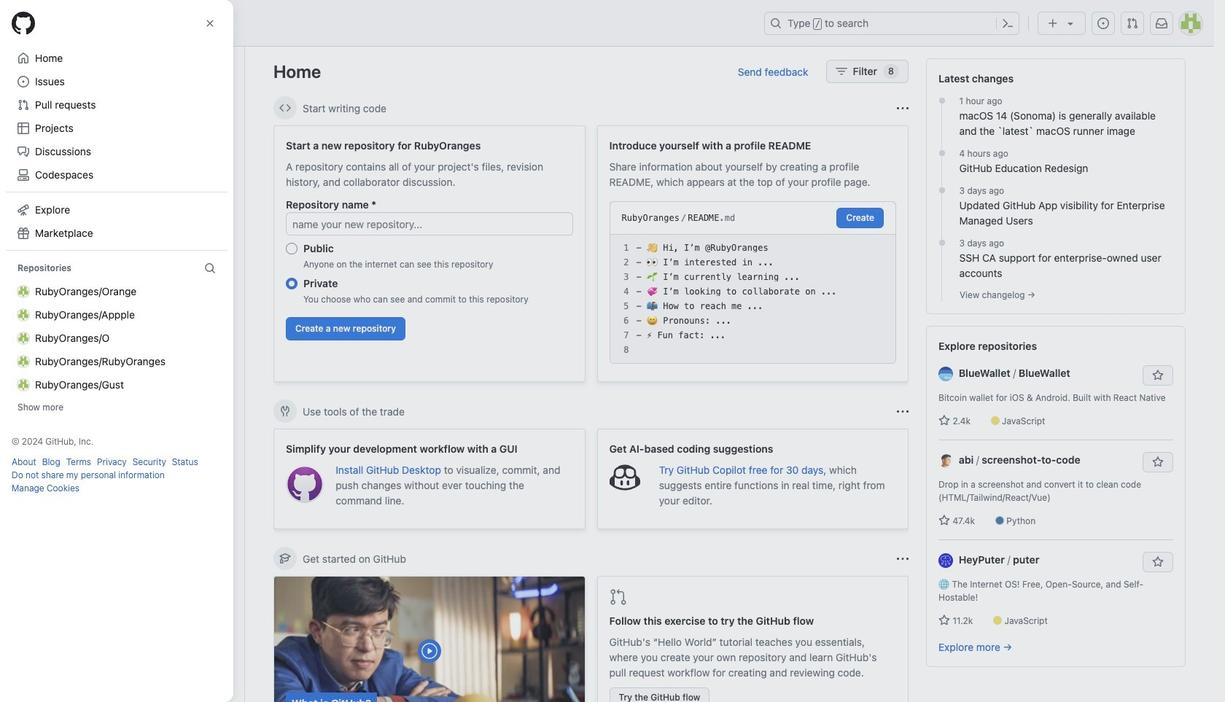 Task type: describe. For each thing, give the bounding box(es) containing it.
1 star image from the top
[[939, 515, 951, 527]]

issue opened image
[[1098, 18, 1110, 29]]

2 star image from the top
[[939, 615, 951, 627]]

triangle down image
[[1065, 18, 1077, 29]]

2 dot fill image from the top
[[937, 147, 948, 159]]



Task type: vqa. For each thing, say whether or not it's contained in the screenshot.
'tools' icon
no



Task type: locate. For each thing, give the bounding box(es) containing it.
command palette image
[[1003, 18, 1014, 29]]

explore element
[[927, 58, 1186, 703]]

0 vertical spatial star image
[[939, 515, 951, 527]]

dot fill image
[[937, 95, 948, 107], [937, 147, 948, 159], [937, 185, 948, 196]]

star image
[[939, 515, 951, 527], [939, 615, 951, 627]]

3 dot fill image from the top
[[937, 185, 948, 196]]

2 vertical spatial dot fill image
[[937, 185, 948, 196]]

1 vertical spatial star image
[[939, 615, 951, 627]]

git pull request image
[[1127, 18, 1139, 29]]

notifications image
[[1157, 18, 1168, 29]]

account element
[[0, 47, 245, 703]]

0 vertical spatial dot fill image
[[937, 95, 948, 107]]

explore repositories navigation
[[927, 326, 1186, 668]]

1 dot fill image from the top
[[937, 95, 948, 107]]

plus image
[[1048, 18, 1060, 29]]

1 vertical spatial dot fill image
[[937, 147, 948, 159]]

dot fill image
[[937, 237, 948, 249]]

star image
[[939, 415, 951, 427]]



